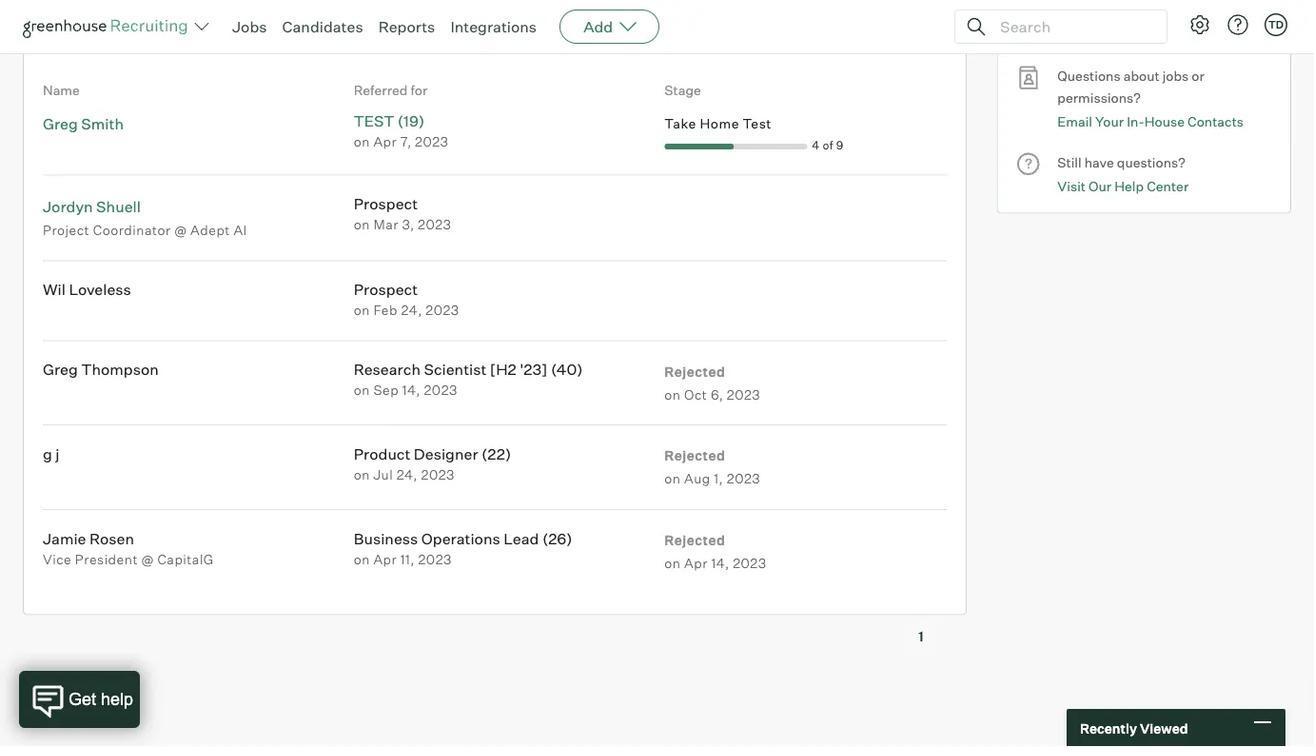 Task type: describe. For each thing, give the bounding box(es) containing it.
your
[[1096, 113, 1124, 130]]

1 button
[[906, 621, 936, 652]]

of
[[823, 138, 834, 153]]

rosen
[[89, 529, 134, 548]]

add
[[584, 17, 613, 36]]

4 of 9
[[812, 138, 844, 153]]

24, inside prospect on feb 24, 2023
[[401, 302, 422, 319]]

on inside the rejected on apr 14, 2023
[[665, 555, 681, 572]]

recently viewed
[[1080, 720, 1188, 736]]

lead
[[504, 529, 539, 548]]

[h2
[[490, 360, 517, 379]]

president
[[75, 551, 138, 568]]

my
[[47, 13, 74, 37]]

greg smith link
[[43, 115, 124, 134]]

(19)
[[398, 112, 425, 131]]

(40)
[[551, 360, 583, 379]]

prospect on mar 3, 2023
[[354, 195, 452, 233]]

(22)
[[482, 445, 511, 464]]

home
[[700, 115, 739, 132]]

capitalg
[[157, 551, 214, 568]]

business
[[354, 529, 418, 548]]

prospect for prospect on feb 24, 2023
[[354, 280, 418, 299]]

permissions?
[[1058, 90, 1141, 106]]

helpful links
[[1021, 13, 1138, 37]]

td button
[[1265, 13, 1288, 36]]

business operations lead (26) on apr 11, 2023
[[354, 529, 573, 568]]

@ for rosen
[[141, 551, 154, 568]]

14, inside the rejected on apr 14, 2023
[[711, 555, 730, 572]]

name
[[43, 83, 80, 99]]

project
[[43, 222, 90, 238]]

on inside the prospect on mar 3, 2023
[[354, 217, 370, 233]]

sep
[[373, 382, 399, 399]]

have
[[1085, 154, 1114, 171]]

14, inside research scientist [h2 '23] (40) on sep 14, 2023
[[402, 382, 421, 399]]

email your in-house contacts link
[[1058, 111, 1244, 133]]

stage
[[665, 83, 701, 99]]

jobs link
[[232, 17, 267, 36]]

11,
[[400, 551, 415, 568]]

rejected for product designer (22)
[[665, 448, 726, 465]]

test
[[354, 112, 394, 131]]

rejected on aug 1, 2023
[[665, 448, 761, 487]]

oct
[[684, 386, 708, 403]]

7,
[[400, 134, 412, 151]]

td
[[1269, 18, 1284, 31]]

wil loveless
[[43, 280, 131, 299]]

email
[[1058, 113, 1093, 130]]

j
[[55, 445, 59, 464]]

referred for
[[354, 83, 428, 99]]

greg for greg smith
[[43, 115, 78, 134]]

greg for greg thompson
[[43, 360, 78, 379]]

@ for shuell
[[174, 222, 187, 238]]

about
[[1124, 68, 1160, 85]]

contacts
[[1188, 113, 1244, 130]]

wil
[[43, 280, 66, 299]]

research scientist [h2 '23] (40) on sep 14, 2023
[[354, 360, 583, 399]]

'23]
[[520, 360, 548, 379]]

feb
[[373, 302, 398, 319]]

jobs
[[1163, 68, 1189, 85]]

1,
[[714, 471, 724, 487]]

jul
[[373, 467, 393, 483]]

configure image
[[1189, 13, 1212, 36]]

visit our help center link
[[1058, 176, 1189, 197]]

on inside product designer (22) on jul 24, 2023
[[354, 467, 370, 483]]

rejected for business operations lead (26)
[[665, 532, 726, 549]]

ai
[[234, 222, 247, 238]]

questions about jobs or permissions? email your in-house contacts
[[1058, 68, 1244, 130]]

jordyn
[[43, 197, 93, 217]]

scientist
[[424, 360, 487, 379]]

recently
[[1080, 720, 1137, 736]]

6,
[[711, 386, 724, 403]]

jamie
[[43, 529, 86, 548]]

Search text field
[[996, 13, 1150, 40]]

2023 inside product designer (22) on jul 24, 2023
[[421, 467, 455, 483]]

my referrals
[[47, 13, 158, 37]]

jordyn shuell project coordinator @ adept ai
[[43, 197, 247, 238]]

shuell
[[96, 197, 141, 217]]

2023 inside business operations lead (26) on apr 11, 2023
[[418, 551, 452, 568]]

questions?
[[1117, 154, 1186, 171]]

smith
[[81, 115, 124, 134]]

on inside research scientist [h2 '23] (40) on sep 14, 2023
[[354, 382, 370, 399]]

2023 inside test (19) on apr 7, 2023
[[415, 134, 449, 151]]

thompson
[[81, 360, 159, 379]]

on inside prospect on feb 24, 2023
[[354, 302, 370, 319]]

2023 inside the prospect on mar 3, 2023
[[418, 217, 452, 233]]

adept
[[190, 222, 230, 238]]

candidates
[[282, 17, 363, 36]]

test (19) link
[[354, 112, 425, 131]]



Task type: vqa. For each thing, say whether or not it's contained in the screenshot.
"24," within the Prospect on Feb 24, 2023
yes



Task type: locate. For each thing, give the bounding box(es) containing it.
prospect inside prospect on feb 24, 2023
[[354, 280, 418, 299]]

0 vertical spatial rejected
[[665, 364, 726, 380]]

referred
[[354, 83, 408, 99]]

jordyn shuell link
[[43, 197, 141, 217]]

jamie rosen vice president @ capitalg
[[43, 529, 214, 568]]

loveless
[[69, 280, 131, 299]]

reports link
[[378, 17, 435, 36]]

0 vertical spatial greg
[[43, 115, 78, 134]]

helpful
[[1021, 13, 1085, 37]]

designer
[[414, 445, 478, 464]]

4
[[812, 138, 820, 153]]

product designer (22) on jul 24, 2023
[[354, 445, 511, 483]]

center
[[1147, 178, 1189, 195]]

rejected up aug
[[665, 448, 726, 465]]

candidates link
[[282, 17, 363, 36]]

on inside business operations lead (26) on apr 11, 2023
[[354, 551, 370, 568]]

apr down aug
[[684, 555, 708, 572]]

@ inside the jordyn shuell project coordinator @ adept ai
[[174, 222, 187, 238]]

greg down name
[[43, 115, 78, 134]]

apr inside test (19) on apr 7, 2023
[[373, 134, 397, 151]]

test (19) on apr 7, 2023
[[354, 112, 449, 151]]

1 horizontal spatial @
[[174, 222, 187, 238]]

viewed
[[1140, 720, 1188, 736]]

2 vertical spatial rejected
[[665, 532, 726, 549]]

still have questions? visit our help center
[[1058, 154, 1189, 195]]

0 vertical spatial @
[[174, 222, 187, 238]]

apr inside business operations lead (26) on apr 11, 2023
[[373, 551, 397, 568]]

prospect up "feb"
[[354, 280, 418, 299]]

take
[[665, 115, 697, 132]]

0 vertical spatial 14,
[[402, 382, 421, 399]]

apr down business
[[373, 551, 397, 568]]

g j
[[43, 445, 59, 464]]

house
[[1145, 113, 1185, 130]]

test
[[743, 115, 772, 132]]

research
[[354, 360, 421, 379]]

rejected for research scientist [h2 '23] (40)
[[665, 364, 726, 380]]

24, inside product designer (22) on jul 24, 2023
[[397, 467, 418, 483]]

on
[[354, 134, 370, 151], [354, 217, 370, 233], [354, 302, 370, 319], [354, 382, 370, 399], [665, 386, 681, 403], [354, 467, 370, 483], [665, 471, 681, 487], [354, 551, 370, 568], [665, 555, 681, 572]]

rejected down aug
[[665, 532, 726, 549]]

1 prospect from the top
[[354, 195, 418, 214]]

g
[[43, 445, 52, 464]]

2023 inside research scientist [h2 '23] (40) on sep 14, 2023
[[424, 382, 458, 399]]

greenhouse recruiting image
[[23, 15, 194, 38]]

1 vertical spatial 24,
[[397, 467, 418, 483]]

add button
[[560, 10, 660, 44]]

operations
[[421, 529, 500, 548]]

2023 inside rejected on oct 6, 2023
[[727, 386, 761, 403]]

links
[[1089, 13, 1138, 37]]

reports
[[378, 17, 435, 36]]

1
[[919, 628, 924, 645]]

vice
[[43, 551, 72, 568]]

1 greg from the top
[[43, 115, 78, 134]]

24,
[[401, 302, 422, 319], [397, 467, 418, 483]]

rejected on apr 14, 2023
[[665, 532, 767, 572]]

2 prospect from the top
[[354, 280, 418, 299]]

9
[[836, 138, 844, 153]]

(26)
[[542, 529, 573, 548]]

our
[[1089, 178, 1112, 195]]

2023 inside the rejected on apr 14, 2023
[[733, 555, 767, 572]]

take home test
[[665, 115, 772, 132]]

aug
[[684, 471, 711, 487]]

greg
[[43, 115, 78, 134], [43, 360, 78, 379]]

0 horizontal spatial 14,
[[402, 382, 421, 399]]

apr inside the rejected on apr 14, 2023
[[684, 555, 708, 572]]

integrations
[[451, 17, 537, 36]]

prospect for prospect on mar 3, 2023
[[354, 195, 418, 214]]

td button
[[1261, 10, 1292, 40]]

2023 inside rejected on aug 1, 2023
[[727, 471, 761, 487]]

on inside test (19) on apr 7, 2023
[[354, 134, 370, 151]]

help
[[1115, 178, 1144, 195]]

on inside rejected on aug 1, 2023
[[665, 471, 681, 487]]

0 horizontal spatial @
[[141, 551, 154, 568]]

1 horizontal spatial 14,
[[711, 555, 730, 572]]

rejected inside the rejected on apr 14, 2023
[[665, 532, 726, 549]]

apr left 7,
[[373, 134, 397, 151]]

1 rejected from the top
[[665, 364, 726, 380]]

@ inside jamie rosen vice president @ capitalg
[[141, 551, 154, 568]]

1 vertical spatial rejected
[[665, 448, 726, 465]]

14,
[[402, 382, 421, 399], [711, 555, 730, 572]]

rejected inside rejected on oct 6, 2023
[[665, 364, 726, 380]]

24, right "feb"
[[401, 302, 422, 319]]

visit
[[1058, 178, 1086, 195]]

questions
[[1058, 68, 1121, 85]]

3 rejected from the top
[[665, 532, 726, 549]]

rejected up the oct
[[665, 364, 726, 380]]

rejected on oct 6, 2023
[[665, 364, 761, 403]]

greg smith
[[43, 115, 124, 134]]

still
[[1058, 154, 1082, 171]]

0 vertical spatial prospect
[[354, 195, 418, 214]]

0 vertical spatial 24,
[[401, 302, 422, 319]]

1 vertical spatial @
[[141, 551, 154, 568]]

rejected
[[665, 364, 726, 380], [665, 448, 726, 465], [665, 532, 726, 549]]

@ left "adept"
[[174, 222, 187, 238]]

greg left the thompson
[[43, 360, 78, 379]]

integrations link
[[451, 17, 537, 36]]

in-
[[1127, 113, 1145, 130]]

or
[[1192, 68, 1205, 85]]

rejected inside rejected on aug 1, 2023
[[665, 448, 726, 465]]

1 vertical spatial prospect
[[354, 280, 418, 299]]

mar
[[373, 217, 399, 233]]

apr
[[373, 134, 397, 151], [373, 551, 397, 568], [684, 555, 708, 572]]

14, down 1,
[[711, 555, 730, 572]]

on inside rejected on oct 6, 2023
[[665, 386, 681, 403]]

3,
[[402, 217, 415, 233]]

jobs
[[232, 17, 267, 36]]

product
[[354, 445, 411, 464]]

24, right jul
[[397, 467, 418, 483]]

2023 inside prospect on feb 24, 2023
[[426, 302, 459, 319]]

@ left capitalg
[[141, 551, 154, 568]]

@
[[174, 222, 187, 238], [141, 551, 154, 568]]

2 rejected from the top
[[665, 448, 726, 465]]

1 vertical spatial greg
[[43, 360, 78, 379]]

14, right 'sep'
[[402, 382, 421, 399]]

2 greg from the top
[[43, 360, 78, 379]]

prospect up mar
[[354, 195, 418, 214]]

coordinator
[[93, 222, 171, 238]]

referrals
[[78, 13, 158, 37]]

1 vertical spatial 14,
[[711, 555, 730, 572]]

prospect inside the prospect on mar 3, 2023
[[354, 195, 418, 214]]



